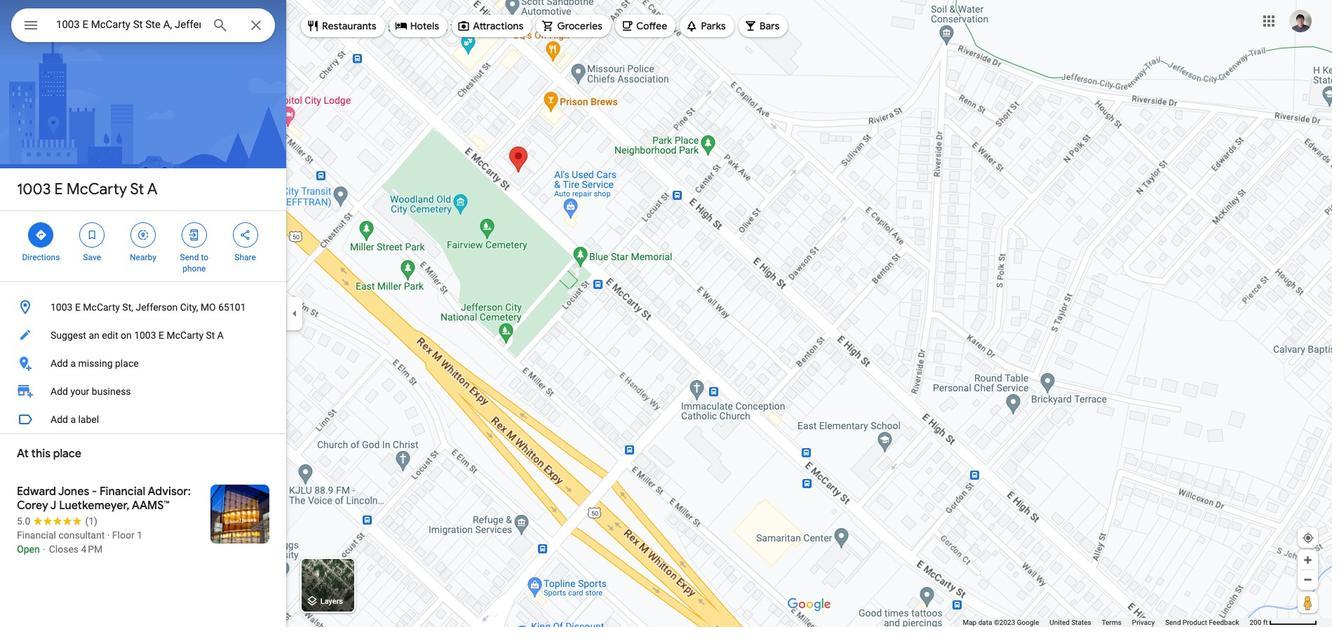 Task type: describe. For each thing, give the bounding box(es) containing it.
ft
[[1263, 619, 1268, 626]]

st,
[[122, 302, 133, 313]]

edward jones - financial advisor: corey j luetkemeyer, aams™
[[17, 485, 191, 513]]

data
[[978, 619, 992, 626]]


[[86, 227, 98, 243]]

-
[[92, 485, 97, 499]]

add your business
[[51, 386, 131, 397]]

financial inside 'edward jones - financial advisor: corey j luetkemeyer, aams™'
[[100, 485, 145, 499]]

financial inside "financial consultant · floor 1 open ⋅ closes 4 pm"
[[17, 530, 56, 541]]

1003 for 1003 e mccarty st, jefferson city, mo 65101
[[51, 302, 73, 313]]

st inside button
[[206, 330, 215, 341]]

restaurants button
[[301, 9, 385, 43]]

e for 1003 e mccarty st a
[[54, 180, 63, 199]]

add for add a missing place
[[51, 358, 68, 369]]

bars
[[759, 20, 780, 32]]

a inside button
[[217, 330, 224, 341]]

edit
[[102, 330, 118, 341]]

send to phone
[[180, 253, 208, 274]]

financial consultant · floor 1 open ⋅ closes 4 pm
[[17, 530, 142, 555]]

e for 1003 e mccarty st, jefferson city, mo 65101
[[75, 302, 81, 313]]

google maps element
[[0, 0, 1332, 627]]

consultant
[[58, 530, 105, 541]]

phone
[[183, 264, 206, 274]]

luetkemeyer,
[[59, 499, 129, 513]]

200 ft
[[1250, 619, 1268, 626]]

parks button
[[680, 9, 734, 43]]

coffee button
[[615, 9, 676, 43]]

suggest an edit on 1003 e mccarty st a button
[[0, 321, 286, 349]]

business
[[92, 386, 131, 397]]

⋅
[[42, 544, 46, 555]]

united states
[[1050, 619, 1091, 626]]

restaurants
[[322, 20, 376, 32]]

(1)
[[85, 516, 97, 527]]

1
[[137, 530, 142, 541]]

actions for 1003 e mccarty st a region
[[0, 211, 286, 281]]

5.0
[[17, 516, 30, 527]]

4 pm
[[81, 544, 103, 555]]

 search field
[[11, 8, 275, 45]]


[[35, 227, 47, 243]]

share
[[234, 253, 256, 262]]

e inside button
[[159, 330, 164, 341]]

add a missing place button
[[0, 349, 286, 377]]

1003 e mccarty st a
[[17, 180, 158, 199]]


[[137, 227, 149, 243]]

united states button
[[1050, 618, 1091, 627]]

at
[[17, 447, 29, 461]]

product
[[1183, 619, 1207, 626]]

200
[[1250, 619, 1261, 626]]


[[239, 227, 252, 243]]

1003 E McCarty St Ste A, Jefferson City, MO 65101 field
[[11, 8, 275, 42]]

an
[[89, 330, 99, 341]]

privacy
[[1132, 619, 1155, 626]]

label
[[78, 414, 99, 425]]

5.0 stars 1 reviews image
[[17, 514, 97, 528]]

this
[[31, 447, 51, 461]]

send for send product feedback
[[1165, 619, 1181, 626]]

city,
[[180, 302, 198, 313]]

save
[[83, 253, 101, 262]]

suggest an edit on 1003 e mccarty st a
[[51, 330, 224, 341]]

none field inside '1003 e mccarty st ste a, jefferson city, mo 65101' field
[[56, 16, 201, 33]]

open
[[17, 544, 40, 555]]


[[22, 15, 39, 35]]

j
[[50, 499, 56, 513]]

add for add a label
[[51, 414, 68, 425]]

jefferson
[[136, 302, 178, 313]]

©2023
[[994, 619, 1015, 626]]

send product feedback
[[1165, 619, 1239, 626]]

missing
[[78, 358, 113, 369]]

mccarty inside button
[[167, 330, 203, 341]]

hotels
[[410, 20, 439, 32]]



Task type: locate. For each thing, give the bounding box(es) containing it.
corey
[[17, 499, 48, 513]]

financial
[[100, 485, 145, 499], [17, 530, 56, 541]]

1 vertical spatial place
[[53, 447, 81, 461]]

st
[[130, 180, 144, 199], [206, 330, 215, 341]]

add down suggest
[[51, 358, 68, 369]]

bars button
[[738, 9, 788, 43]]

to
[[201, 253, 208, 262]]

2 vertical spatial add
[[51, 414, 68, 425]]

1003 e mccarty st, jefferson city, mo 65101
[[51, 302, 246, 313]]

65101
[[218, 302, 246, 313]]

add a label button
[[0, 405, 286, 433]]

on
[[121, 330, 132, 341]]

1003 up suggest
[[51, 302, 73, 313]]

a
[[70, 358, 76, 369], [70, 414, 76, 425]]

1003
[[17, 180, 51, 199], [51, 302, 73, 313], [134, 330, 156, 341]]

add a label
[[51, 414, 99, 425]]

a for missing
[[70, 358, 76, 369]]

mccarty up 
[[67, 180, 127, 199]]

2 a from the top
[[70, 414, 76, 425]]

show your location image
[[1302, 532, 1315, 544]]

financial up ⋅
[[17, 530, 56, 541]]

0 vertical spatial a
[[147, 180, 158, 199]]

add left your
[[51, 386, 68, 397]]

1 vertical spatial mccarty
[[83, 302, 120, 313]]

1 vertical spatial a
[[70, 414, 76, 425]]

1003 inside "button"
[[51, 302, 73, 313]]

1 vertical spatial st
[[206, 330, 215, 341]]

a for label
[[70, 414, 76, 425]]

a up 
[[147, 180, 158, 199]]

0 horizontal spatial financial
[[17, 530, 56, 541]]

mccarty
[[67, 180, 127, 199], [83, 302, 120, 313], [167, 330, 203, 341]]

1 horizontal spatial a
[[217, 330, 224, 341]]

google
[[1017, 619, 1039, 626]]

jones
[[58, 485, 89, 499]]

united
[[1050, 619, 1070, 626]]

0 vertical spatial financial
[[100, 485, 145, 499]]

place
[[115, 358, 139, 369], [53, 447, 81, 461]]

mccarty inside "button"
[[83, 302, 120, 313]]

mo
[[201, 302, 216, 313]]

st down mo
[[206, 330, 215, 341]]

a left missing
[[70, 358, 76, 369]]

0 vertical spatial e
[[54, 180, 63, 199]]

show street view coverage image
[[1298, 592, 1318, 613]]

a down 65101
[[217, 330, 224, 341]]

None field
[[56, 16, 201, 33]]

·
[[107, 530, 110, 541]]

hotels button
[[389, 9, 448, 43]]

collapse side panel image
[[287, 306, 302, 321]]

add left label
[[51, 414, 68, 425]]

suggest
[[51, 330, 86, 341]]

2 add from the top
[[51, 386, 68, 397]]


[[188, 227, 200, 243]]

layers
[[320, 597, 343, 606]]

0 horizontal spatial e
[[54, 180, 63, 199]]

floor
[[112, 530, 134, 541]]

1 horizontal spatial financial
[[100, 485, 145, 499]]

1 vertical spatial financial
[[17, 530, 56, 541]]

your
[[70, 386, 89, 397]]

attractions
[[473, 20, 523, 32]]

add your business link
[[0, 377, 286, 405]]

mccarty down the city,
[[167, 330, 203, 341]]

1 horizontal spatial place
[[115, 358, 139, 369]]

1 horizontal spatial st
[[206, 330, 215, 341]]

0 vertical spatial st
[[130, 180, 144, 199]]

send
[[180, 253, 199, 262], [1165, 619, 1181, 626]]

states
[[1071, 619, 1091, 626]]

3 add from the top
[[51, 414, 68, 425]]

2 vertical spatial 1003
[[134, 330, 156, 341]]

coffee
[[636, 20, 667, 32]]

add for add your business
[[51, 386, 68, 397]]

1 horizontal spatial send
[[1165, 619, 1181, 626]]

1003 right on
[[134, 330, 156, 341]]

0 vertical spatial place
[[115, 358, 139, 369]]

financial right -
[[100, 485, 145, 499]]

zoom out image
[[1303, 574, 1313, 585]]

0 horizontal spatial st
[[130, 180, 144, 199]]

e inside "button"
[[75, 302, 81, 313]]

advisor:
[[148, 485, 191, 499]]

footer containing map data ©2023 google
[[963, 618, 1250, 627]]

zoom in image
[[1303, 555, 1313, 565]]

send inside button
[[1165, 619, 1181, 626]]

1 vertical spatial send
[[1165, 619, 1181, 626]]

send left the product
[[1165, 619, 1181, 626]]

nearby
[[130, 253, 156, 262]]

send inside send to phone
[[180, 253, 199, 262]]

2 vertical spatial mccarty
[[167, 330, 203, 341]]

1 horizontal spatial e
[[75, 302, 81, 313]]

1003 up 
[[17, 180, 51, 199]]

0 horizontal spatial place
[[53, 447, 81, 461]]

a
[[147, 180, 158, 199], [217, 330, 224, 341]]

map
[[963, 619, 977, 626]]

terms button
[[1102, 618, 1122, 627]]

footer
[[963, 618, 1250, 627]]

closes
[[49, 544, 79, 555]]

1 vertical spatial add
[[51, 386, 68, 397]]

1003 for 1003 e mccarty st a
[[17, 180, 51, 199]]

1 add from the top
[[51, 358, 68, 369]]

1 vertical spatial e
[[75, 302, 81, 313]]

1003 e mccarty st, jefferson city, mo 65101 button
[[0, 293, 286, 321]]

1003 inside button
[[134, 330, 156, 341]]

1 a from the top
[[70, 358, 76, 369]]

google account: nolan park  
(nolan.park@adept.ai) image
[[1289, 10, 1312, 32]]

e
[[54, 180, 63, 199], [75, 302, 81, 313], [159, 330, 164, 341]]

footer inside google maps "element"
[[963, 618, 1250, 627]]

mccarty for st,
[[83, 302, 120, 313]]

0 horizontal spatial a
[[147, 180, 158, 199]]

directions
[[22, 253, 60, 262]]

add a missing place
[[51, 358, 139, 369]]

edward
[[17, 485, 56, 499]]

0 vertical spatial 1003
[[17, 180, 51, 199]]

privacy button
[[1132, 618, 1155, 627]]

0 vertical spatial a
[[70, 358, 76, 369]]

a left label
[[70, 414, 76, 425]]

mccarty left st,
[[83, 302, 120, 313]]

0 vertical spatial mccarty
[[67, 180, 127, 199]]

send up phone
[[180, 253, 199, 262]]

terms
[[1102, 619, 1122, 626]]

200 ft button
[[1250, 619, 1317, 626]]

send product feedback button
[[1165, 618, 1239, 627]]

mccarty for st
[[67, 180, 127, 199]]

0 vertical spatial add
[[51, 358, 68, 369]]

0 vertical spatial send
[[180, 253, 199, 262]]

send for send to phone
[[180, 253, 199, 262]]

map data ©2023 google
[[963, 619, 1039, 626]]

add
[[51, 358, 68, 369], [51, 386, 68, 397], [51, 414, 68, 425]]

1003 e mccarty st a main content
[[0, 0, 286, 627]]

groceries button
[[536, 9, 611, 43]]

2 horizontal spatial e
[[159, 330, 164, 341]]

0 horizontal spatial send
[[180, 253, 199, 262]]

 button
[[11, 8, 51, 45]]

st up 
[[130, 180, 144, 199]]

attractions button
[[452, 9, 532, 43]]

1 vertical spatial 1003
[[51, 302, 73, 313]]

place down on
[[115, 358, 139, 369]]

parks
[[701, 20, 726, 32]]

aams™
[[132, 499, 169, 513]]

groceries
[[557, 20, 602, 32]]

place inside add a missing place button
[[115, 358, 139, 369]]

2 vertical spatial e
[[159, 330, 164, 341]]

feedback
[[1209, 619, 1239, 626]]

at this place
[[17, 447, 81, 461]]

1 vertical spatial a
[[217, 330, 224, 341]]

place right this
[[53, 447, 81, 461]]



Task type: vqa. For each thing, say whether or not it's contained in the screenshot.
St McCarty
yes



